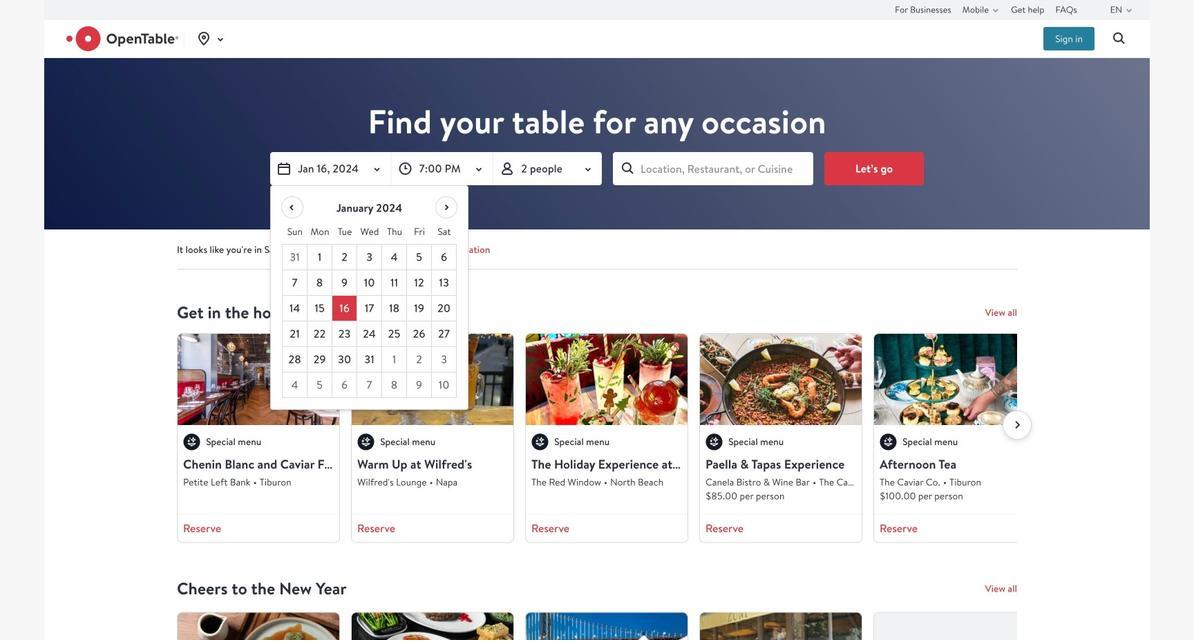 Task type: describe. For each thing, give the bounding box(es) containing it.
a photo of canela bistro & wine bar restaurant image
[[700, 334, 862, 425]]

experience type image for a photo of the red window restaurant
[[532, 433, 549, 450]]

wednesday element
[[357, 219, 382, 244]]

opentable logo image
[[66, 26, 179, 51]]

friday element
[[407, 219, 432, 244]]

thursday element
[[382, 219, 407, 244]]

experience type image for a photo of wilfred's lounge restaurant
[[357, 433, 375, 450]]

a photo of the caviar co. restaurant image
[[875, 334, 1037, 425]]



Task type: vqa. For each thing, say whether or not it's contained in the screenshot.
7:30 PM *
no



Task type: locate. For each thing, give the bounding box(es) containing it.
3 experience type image from the left
[[532, 433, 549, 450]]

experience type image
[[183, 433, 201, 450], [357, 433, 375, 450], [532, 433, 549, 450], [880, 433, 898, 450]]

saturday element
[[432, 219, 457, 244]]

a photo of the red window restaurant image
[[526, 334, 688, 425]]

row group
[[282, 244, 457, 398]]

a photo of ozumo - san francisco restaurant image
[[178, 613, 340, 640]]

a photo of zuni cafe restaurant image
[[700, 613, 862, 640]]

1 experience type image from the left
[[183, 433, 201, 450]]

a photo of waterbar restaurant image
[[526, 613, 688, 640]]

2 experience type image from the left
[[357, 433, 375, 450]]

4 experience type image from the left
[[880, 433, 898, 450]]

None field
[[613, 152, 814, 185]]

experience type image
[[706, 433, 723, 450]]

experience type image for a photo of petite left bank restaurant at the left bottom
[[183, 433, 201, 450]]

tuesday element
[[333, 219, 357, 244]]

sunday element
[[282, 219, 308, 244]]

Please input a Location, Restaurant or Cuisine field
[[613, 152, 814, 185]]

a photo of petite left bank restaurant image
[[178, 334, 340, 425]]

experience type image for a photo of the caviar co. restaurant
[[880, 433, 898, 450]]

a photo of stk - san francisco restaurant image
[[352, 613, 514, 640]]

monday element
[[308, 219, 333, 244]]

a photo of wilfred's lounge restaurant image
[[352, 334, 514, 425]]

grid
[[282, 219, 457, 398]]



